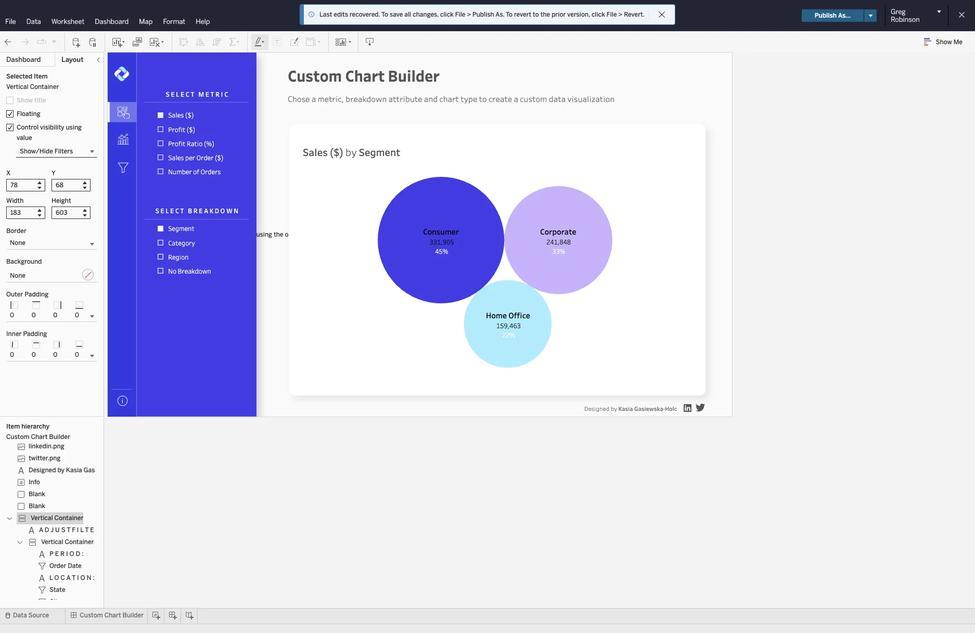 Task type: locate. For each thing, give the bounding box(es) containing it.
click right changes,
[[440, 11, 454, 18]]

container down f
[[65, 539, 94, 546]]

r right f
[[96, 527, 100, 534]]

1 vertical spatial item
[[6, 423, 20, 430]]

Width text field
[[6, 207, 45, 219]]

0 horizontal spatial click
[[440, 11, 454, 18]]

2 horizontal spatial by
[[611, 405, 617, 412]]

data for data
[[26, 18, 41, 25]]

0 horizontal spatial item
[[6, 423, 20, 430]]

a left j on the left of page
[[39, 527, 43, 534]]

by
[[345, 145, 357, 159], [611, 405, 617, 412], [57, 467, 64, 474]]

show up the floating
[[17, 97, 33, 104]]

0 horizontal spatial by
[[57, 467, 64, 474]]

0 vertical spatial none
[[10, 239, 25, 247]]

date
[[68, 563, 82, 570]]

data
[[26, 18, 41, 25], [13, 612, 27, 619]]

inner padding
[[6, 330, 47, 338]]

file up undo icon
[[5, 18, 16, 25]]

value
[[17, 134, 32, 142]]

0 horizontal spatial designed by kasia gasiewska-holc
[[29, 467, 130, 474]]

none for border
[[10, 239, 25, 247]]

2 click from the left
[[592, 11, 605, 18]]

vertical down j on the left of page
[[41, 539, 63, 546]]

1 vertical spatial dashboard
[[6, 56, 41, 63]]

custom down the l o c a t i o n :
[[80, 612, 103, 619]]

worksheet
[[51, 18, 84, 25]]

revert.
[[624, 11, 645, 18]]

click right version,
[[592, 11, 605, 18]]

e
[[171, 90, 175, 98], [181, 90, 184, 98], [205, 90, 209, 98], [161, 206, 164, 215], [170, 206, 174, 215], [199, 206, 203, 215], [90, 527, 94, 534], [55, 551, 59, 558]]

1 vertical spatial none
[[10, 272, 25, 279]]

c right m
[[224, 90, 228, 98]]

duplicate image
[[132, 37, 143, 47]]

y
[[52, 170, 56, 177]]

1 horizontal spatial a
[[514, 94, 518, 104]]

vertical container
[[31, 515, 83, 522], [41, 539, 94, 546]]

custom
[[397, 11, 428, 21], [288, 65, 342, 86], [6, 434, 29, 441], [80, 612, 103, 619]]

chart
[[431, 11, 453, 21], [345, 65, 385, 86], [31, 434, 48, 441], [104, 612, 121, 619]]

totals image
[[228, 37, 241, 47]]

visibility
[[40, 124, 64, 131]]

item hierarchy custom chart builder
[[6, 423, 70, 441]]

1 vertical spatial designed by kasia gasiewska-holc
[[29, 467, 130, 474]]

a down order date
[[66, 575, 70, 582]]

t
[[191, 90, 194, 98], [211, 90, 214, 98], [180, 206, 184, 215], [67, 527, 70, 534], [85, 527, 89, 534], [72, 575, 75, 582]]

d left j on the left of page
[[45, 527, 49, 534]]

none down border
[[10, 239, 25, 247]]

1 horizontal spatial a
[[66, 575, 70, 582]]

1 vertical spatial none button
[[6, 267, 97, 283]]

0 horizontal spatial kasia
[[66, 467, 82, 474]]

0 vertical spatial kasia
[[618, 405, 633, 412]]

1 vertical spatial data
[[13, 612, 27, 619]]

0 horizontal spatial to
[[381, 11, 388, 18]]

0 vertical spatial dashboard
[[95, 18, 129, 25]]

0 vertical spatial item
[[34, 73, 48, 80]]

0 vertical spatial by
[[345, 145, 357, 159]]

1 vertical spatial a
[[39, 527, 43, 534]]

click
[[440, 11, 454, 18], [592, 11, 605, 18]]

edits
[[334, 11, 348, 18]]

0 vertical spatial container
[[54, 515, 83, 522]]

help
[[196, 18, 210, 25]]

data left source
[[13, 612, 27, 619]]

to left save
[[381, 11, 388, 18]]

s
[[166, 90, 170, 98], [156, 206, 159, 215], [61, 527, 65, 534], [101, 527, 106, 534]]

0 vertical spatial designed by kasia gasiewska-holc
[[584, 405, 677, 412]]

p e r i o d :
[[49, 551, 84, 558]]

2 none button from the top
[[6, 267, 97, 283]]

0 vertical spatial holc
[[665, 405, 677, 412]]

background
[[6, 258, 42, 265]]

inner
[[6, 330, 22, 338]]

replay animation image left the new data source image
[[51, 38, 57, 44]]

c
[[186, 90, 189, 98], [224, 90, 228, 98], [175, 206, 179, 215], [61, 575, 65, 582]]

new data source image
[[71, 37, 82, 47]]

o
[[220, 206, 225, 215], [70, 551, 74, 558], [54, 575, 59, 582], [80, 575, 85, 582]]

w
[[226, 206, 232, 215]]

> left as.
[[467, 11, 471, 18]]

1 horizontal spatial d
[[76, 551, 80, 558]]

replay animation image right redo "image"
[[36, 37, 47, 47]]

1 vertical spatial kasia
[[66, 467, 82, 474]]

image image
[[131, 46, 270, 430], [114, 66, 130, 82], [282, 117, 719, 409], [696, 404, 705, 412], [684, 404, 692, 412]]

blank
[[29, 491, 45, 498], [29, 503, 45, 510]]

s right f
[[101, 527, 106, 534]]

swap rows and columns image
[[178, 37, 189, 47]]

vertical container up p e r i o d :
[[41, 539, 94, 546]]

0 vertical spatial designed
[[584, 405, 610, 412]]

0 vertical spatial n
[[234, 206, 238, 215]]

u
[[55, 527, 60, 534]]

j
[[50, 527, 54, 534]]

0 horizontal spatial file
[[5, 18, 16, 25]]

0 horizontal spatial n
[[87, 575, 91, 582]]

clear sheet image
[[149, 37, 165, 47]]

0 vertical spatial blank
[[29, 491, 45, 498]]

none down background
[[10, 272, 25, 279]]

1 vertical spatial container
[[65, 539, 94, 546]]

data up redo "image"
[[26, 18, 41, 25]]

marks. press enter to open the view data window.. use arrow keys to navigate data visualization elements. image
[[116, 394, 129, 407]]

as.
[[496, 11, 505, 18]]

1 vertical spatial to
[[479, 94, 487, 104]]

show
[[936, 39, 952, 46], [17, 97, 33, 104]]

d
[[215, 206, 219, 215], [45, 527, 49, 534], [76, 551, 80, 558]]

prior
[[552, 11, 566, 18]]

dashboard up selected
[[6, 56, 41, 63]]

none button
[[6, 237, 97, 250], [6, 267, 97, 283]]

a left k
[[204, 206, 208, 215]]

0 horizontal spatial publish
[[473, 11, 494, 18]]

file left the revert.
[[607, 11, 617, 18]]

publish left as.
[[473, 11, 494, 18]]

0 horizontal spatial d
[[45, 527, 49, 534]]

padding right outer
[[25, 291, 48, 298]]

custom down hierarchy
[[6, 434, 29, 441]]

sort descending image
[[212, 37, 222, 47]]

a d j u s t   f i l t e r s
[[39, 527, 106, 534]]

1 to from the left
[[381, 11, 388, 18]]

redo image
[[20, 37, 30, 47]]

i
[[221, 90, 223, 98], [77, 527, 79, 534], [66, 551, 68, 558], [77, 575, 79, 582]]

metric,
[[318, 94, 344, 104]]

designed
[[584, 405, 610, 412], [29, 467, 56, 474]]

custom chart builder
[[288, 65, 440, 86], [80, 612, 144, 619]]

1 vertical spatial gasiewska-
[[84, 467, 117, 474]]

1 horizontal spatial to
[[506, 11, 513, 18]]

d up date at the bottom of the page
[[76, 551, 80, 558]]

none button down background
[[6, 267, 97, 283]]

file right changes,
[[455, 11, 466, 18]]

item left hierarchy
[[6, 423, 20, 430]]

none button up background
[[6, 237, 97, 250]]

width
[[6, 197, 24, 205]]

1 horizontal spatial click
[[592, 11, 605, 18]]

1 horizontal spatial show
[[936, 39, 952, 46]]

1 horizontal spatial :
[[93, 575, 95, 582]]

replay animation image
[[36, 37, 47, 47], [51, 38, 57, 44]]

visualization
[[567, 94, 615, 104]]

2 horizontal spatial file
[[607, 11, 617, 18]]

show for show me
[[936, 39, 952, 46]]

d right k
[[215, 206, 219, 215]]

publish left as...
[[815, 12, 837, 19]]

border
[[6, 227, 26, 235]]

1 vertical spatial d
[[45, 527, 49, 534]]

padding for inner padding
[[23, 330, 47, 338]]

0 vertical spatial show
[[936, 39, 952, 46]]

0 horizontal spatial custom chart builder
[[80, 612, 144, 619]]

1 vertical spatial designed
[[29, 467, 56, 474]]

dashboard up new worksheet image
[[95, 18, 129, 25]]

1 horizontal spatial item
[[34, 73, 48, 80]]

to
[[381, 11, 388, 18], [506, 11, 513, 18]]

o up state
[[54, 575, 59, 582]]

a
[[312, 94, 316, 104], [514, 94, 518, 104]]

publish inside alert
[[473, 11, 494, 18]]

a right create
[[514, 94, 518, 104]]

custom chart builder (tableau public)
[[397, 11, 550, 21]]

a right chose at the left of the page
[[312, 94, 316, 104]]

m
[[198, 90, 204, 98]]

0 horizontal spatial show
[[17, 97, 33, 104]]

0 horizontal spatial designed
[[29, 467, 56, 474]]

0 vertical spatial vertical
[[31, 515, 53, 522]]

attribute
[[388, 94, 422, 104]]

(tableau
[[486, 11, 520, 21]]

publish as... button
[[802, 9, 864, 22]]

vertical up j on the left of page
[[31, 515, 53, 522]]

0 horizontal spatial replay animation image
[[36, 37, 47, 47]]

1 vertical spatial holc
[[117, 467, 130, 474]]

t down date at the bottom of the page
[[72, 575, 75, 582]]

0 horizontal spatial holc
[[117, 467, 130, 474]]

1 vertical spatial n
[[87, 575, 91, 582]]

c down order date
[[61, 575, 65, 582]]

container
[[54, 515, 83, 522], [65, 539, 94, 546]]

last edits recovered. to save all changes, click file > publish as. to revert to the prior version, click file > revert. alert
[[319, 10, 645, 19]]

show inside button
[[936, 39, 952, 46]]

i down date at the bottom of the page
[[77, 575, 79, 582]]

holc
[[665, 405, 677, 412], [117, 467, 130, 474]]

vertical container
[[6, 83, 59, 91]]

greg robinson
[[891, 8, 920, 23]]

2 blank from the top
[[29, 503, 45, 510]]

padding right inner
[[23, 330, 47, 338]]

1 horizontal spatial designed by kasia gasiewska-holc
[[584, 405, 677, 412]]

padding
[[25, 291, 48, 298], [23, 330, 47, 338]]

vertical container up "u"
[[31, 515, 83, 522]]

:
[[82, 551, 84, 558], [93, 575, 95, 582]]

publish inside button
[[815, 12, 837, 19]]

0 vertical spatial padding
[[25, 291, 48, 298]]

data source
[[13, 612, 49, 619]]

to left the
[[533, 11, 539, 18]]

0 vertical spatial a
[[204, 206, 208, 215]]

2 vertical spatial a
[[66, 575, 70, 582]]

item up vertical container
[[34, 73, 48, 80]]

p
[[49, 551, 53, 558]]

> left the revert.
[[619, 11, 623, 18]]

collapse image
[[95, 57, 101, 63]]

file
[[455, 11, 466, 18], [607, 11, 617, 18], [5, 18, 16, 25]]

1 horizontal spatial publish
[[815, 12, 837, 19]]

control visibility using value
[[17, 124, 82, 142]]

show left the me
[[936, 39, 952, 46]]

0 horizontal spatial >
[[467, 11, 471, 18]]

data for data source
[[13, 612, 27, 619]]

1 horizontal spatial custom chart builder
[[288, 65, 440, 86]]

n
[[234, 206, 238, 215], [87, 575, 91, 582]]

to right as.
[[506, 11, 513, 18]]

0 vertical spatial none button
[[6, 237, 97, 250]]

a
[[204, 206, 208, 215], [39, 527, 43, 534], [66, 575, 70, 582]]

($)
[[330, 145, 343, 159]]

segment
[[359, 145, 400, 159]]

new worksheet image
[[111, 37, 126, 47]]

1 horizontal spatial gasiewska-
[[634, 405, 665, 412]]

to right type
[[479, 94, 487, 104]]

to
[[533, 11, 539, 18], [479, 94, 487, 104]]

as...
[[838, 12, 851, 19]]

0 vertical spatial gasiewska-
[[634, 405, 665, 412]]

0 horizontal spatial :
[[82, 551, 84, 558]]

selected
[[6, 73, 32, 80]]

marks. press enter to open the view data window.. use arrow keys to navigate data visualization elements. image
[[108, 98, 136, 126], [151, 108, 242, 178], [108, 125, 136, 154], [108, 153, 136, 182], [301, 165, 690, 175], [301, 177, 690, 368], [151, 222, 242, 278]]

2 none from the top
[[10, 272, 25, 279]]

floating
[[17, 110, 40, 118]]

1 horizontal spatial >
[[619, 11, 623, 18]]

1 horizontal spatial by
[[345, 145, 357, 159]]

chart
[[439, 94, 459, 104]]

highlight image
[[254, 37, 266, 47]]

2 horizontal spatial d
[[215, 206, 219, 215]]

s left b
[[156, 206, 159, 215]]

container up the "a d j u s t   f i l t e r s"
[[54, 515, 83, 522]]

0 horizontal spatial a
[[312, 94, 316, 104]]

1 vertical spatial padding
[[23, 330, 47, 338]]

1 vertical spatial show
[[17, 97, 33, 104]]

1 horizontal spatial n
[[234, 206, 238, 215]]

1 > from the left
[[467, 11, 471, 18]]

1 vertical spatial blank
[[29, 503, 45, 510]]

custom right recovered.
[[397, 11, 428, 21]]

1 horizontal spatial to
[[533, 11, 539, 18]]

r
[[215, 90, 220, 98], [193, 206, 198, 215], [96, 527, 100, 534], [60, 551, 65, 558]]

none
[[10, 239, 25, 247], [10, 272, 25, 279]]

0 vertical spatial to
[[533, 11, 539, 18]]

s left m
[[166, 90, 170, 98]]

0 vertical spatial data
[[26, 18, 41, 25]]

t right m
[[211, 90, 214, 98]]

revert
[[514, 11, 531, 18]]

1 none button from the top
[[6, 237, 97, 250]]

1 a from the left
[[312, 94, 316, 104]]

1 none from the top
[[10, 239, 25, 247]]

item inside item hierarchy custom chart builder
[[6, 423, 20, 430]]

1 horizontal spatial designed
[[584, 405, 610, 412]]



Task type: vqa. For each thing, say whether or not it's contained in the screenshot.
Designed to the left
yes



Task type: describe. For each thing, give the bounding box(es) containing it.
1 horizontal spatial dashboard
[[95, 18, 129, 25]]

twitter.png
[[29, 455, 61, 462]]

Y text field
[[52, 179, 91, 192]]

1 blank from the top
[[29, 491, 45, 498]]

order
[[49, 563, 66, 570]]

linkedin.png
[[29, 443, 64, 450]]

show me
[[936, 39, 963, 46]]

l right f
[[80, 527, 84, 534]]

f
[[72, 527, 75, 534]]

0 vertical spatial d
[[215, 206, 219, 215]]

breakdown
[[346, 94, 387, 104]]

X text field
[[6, 179, 45, 192]]

show/hide cards image
[[335, 37, 352, 47]]

1 horizontal spatial file
[[455, 11, 466, 18]]

last
[[319, 11, 332, 18]]

sales
[[303, 145, 328, 159]]

sort ascending image
[[195, 37, 206, 47]]

1 vertical spatial vertical
[[41, 539, 63, 546]]

none button for border
[[6, 237, 97, 250]]

0 horizontal spatial to
[[479, 94, 487, 104]]

Height text field
[[52, 207, 91, 219]]

item inside "selected item vertical container"
[[34, 73, 48, 80]]

data
[[549, 94, 566, 104]]

robinson
[[891, 16, 920, 23]]

2 to from the left
[[506, 11, 513, 18]]

fit image
[[305, 37, 322, 47]]

b
[[188, 206, 192, 215]]

s right "u"
[[61, 527, 65, 534]]

l o c a t i o n :
[[49, 575, 95, 582]]

recovered.
[[350, 11, 380, 18]]

show me button
[[919, 34, 972, 50]]

2 > from the left
[[619, 11, 623, 18]]

last edits recovered. to save all changes, click file > publish as. to revert to the prior version, click file > revert.
[[319, 11, 645, 18]]

1 click from the left
[[440, 11, 454, 18]]

format
[[163, 18, 185, 25]]

custom inside item hierarchy custom chart builder
[[6, 434, 29, 441]]

r right p
[[60, 551, 65, 558]]

show title
[[17, 97, 46, 104]]

t left m
[[191, 90, 194, 98]]

c left m
[[186, 90, 189, 98]]

public)
[[522, 11, 550, 21]]

o up date at the bottom of the page
[[70, 551, 74, 558]]

r right m
[[215, 90, 220, 98]]

show for show title
[[17, 97, 33, 104]]

chose a metric, breakdown attribute and chart type to create a custom data visualization
[[288, 94, 616, 104]]

control
[[17, 124, 39, 131]]

1 vertical spatial by
[[611, 405, 617, 412]]

i right m
[[221, 90, 223, 98]]

s e l e c t   m e t r i c
[[166, 90, 228, 98]]

padding for outer padding
[[25, 291, 48, 298]]

1 vertical spatial vertical container
[[41, 539, 94, 546]]

title
[[34, 97, 46, 104]]

r right b
[[193, 206, 198, 215]]

type
[[461, 94, 477, 104]]

info
[[29, 479, 40, 486]]

the
[[541, 11, 550, 18]]

and
[[424, 94, 438, 104]]

0 vertical spatial custom chart builder
[[288, 65, 440, 86]]

selected item vertical container
[[6, 73, 59, 91]]

state
[[49, 587, 65, 594]]

t left f
[[67, 527, 70, 534]]

hierarchy
[[22, 423, 49, 430]]

0 horizontal spatial dashboard
[[6, 56, 41, 63]]

0 vertical spatial vertical container
[[31, 515, 83, 522]]

create
[[489, 94, 512, 104]]

t left b
[[180, 206, 184, 215]]

1 horizontal spatial kasia
[[618, 405, 633, 412]]

height
[[52, 197, 71, 205]]

1 vertical spatial custom chart builder
[[80, 612, 144, 619]]

version,
[[567, 11, 590, 18]]

i right f
[[77, 527, 79, 534]]

i up order date
[[66, 551, 68, 558]]

source
[[28, 612, 49, 619]]

outer
[[6, 291, 23, 298]]

show labels image
[[272, 37, 283, 47]]

layout
[[61, 56, 83, 63]]

using
[[66, 124, 82, 131]]

x
[[6, 170, 11, 177]]

0 horizontal spatial gasiewska-
[[84, 467, 117, 474]]

1 horizontal spatial replay animation image
[[51, 38, 57, 44]]

builder inside item hierarchy custom chart builder
[[49, 434, 70, 441]]

outer padding
[[6, 291, 48, 298]]

order date
[[49, 563, 82, 570]]

publish as...
[[815, 12, 851, 19]]

format workbook image
[[289, 37, 299, 47]]

city
[[49, 598, 61, 606]]

custom
[[520, 94, 547, 104]]

0 horizontal spatial a
[[39, 527, 43, 534]]

changes,
[[413, 11, 439, 18]]

to inside alert
[[533, 11, 539, 18]]

1 vertical spatial :
[[93, 575, 95, 582]]

none for background
[[10, 272, 25, 279]]

o left w
[[220, 206, 225, 215]]

c left b
[[175, 206, 179, 215]]

chose
[[288, 94, 310, 104]]

none button for background
[[6, 267, 97, 283]]

2 a from the left
[[514, 94, 518, 104]]

2 vertical spatial d
[[76, 551, 80, 558]]

me
[[954, 39, 963, 46]]

1 horizontal spatial holc
[[665, 405, 677, 412]]

o down date at the bottom of the page
[[80, 575, 85, 582]]

map
[[139, 18, 153, 25]]

l left m
[[176, 90, 179, 98]]

all
[[404, 11, 411, 18]]

s e l e c t   b r e a k d o w n
[[156, 206, 238, 215]]

l left b
[[166, 206, 169, 215]]

greg
[[891, 8, 906, 16]]

k
[[210, 206, 213, 215]]

0 vertical spatial :
[[82, 551, 84, 558]]

sales ($) by segment
[[303, 145, 400, 159]]

save
[[390, 11, 403, 18]]

chart inside item hierarchy custom chart builder
[[31, 434, 48, 441]]

t right f
[[85, 527, 89, 534]]

l up state
[[49, 575, 53, 582]]

2 horizontal spatial a
[[204, 206, 208, 215]]

custom up the "metric," at the left
[[288, 65, 342, 86]]

2 vertical spatial by
[[57, 467, 64, 474]]

undo image
[[3, 37, 14, 47]]

info image
[[308, 11, 315, 18]]

download image
[[365, 37, 375, 47]]

pause auto updates image
[[88, 37, 98, 47]]



